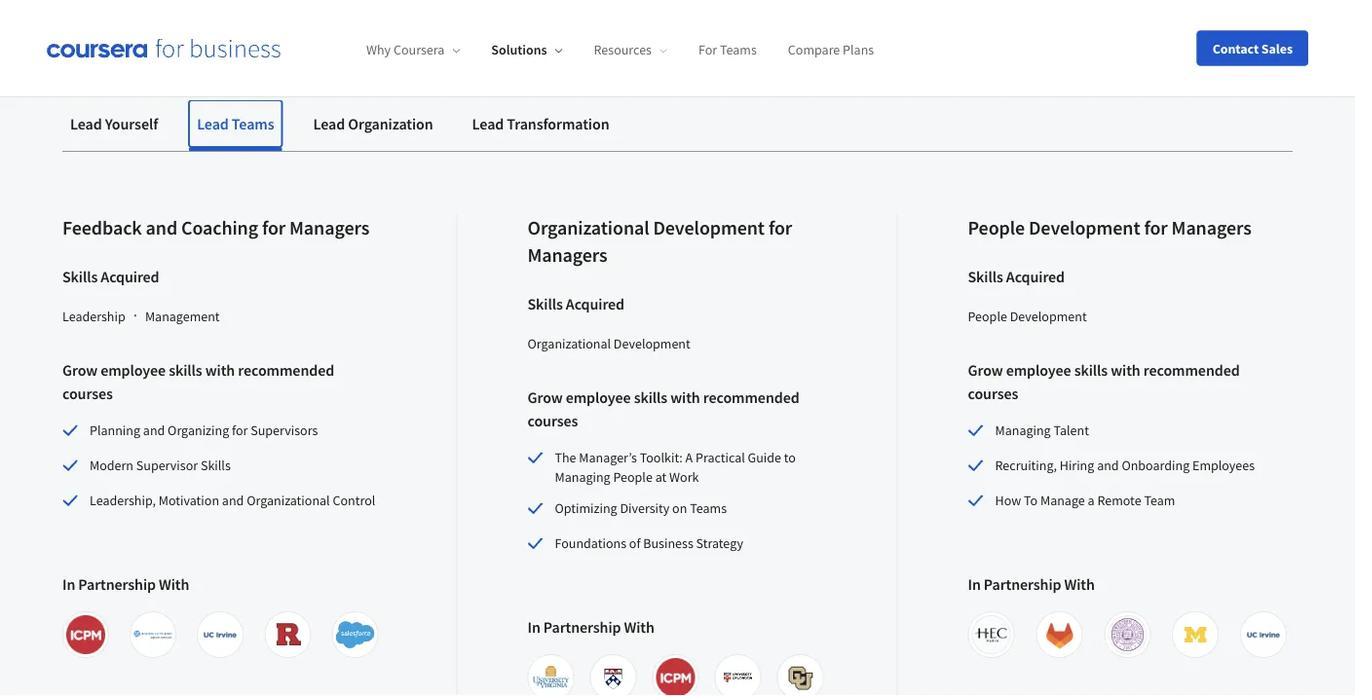 Task type: describe. For each thing, give the bounding box(es) containing it.
at
[[655, 469, 667, 486]]

lead for lead transformation
[[472, 114, 504, 133]]

on
[[672, 500, 687, 517]]

lead organization button
[[305, 100, 441, 147]]

supervisors
[[251, 422, 318, 439]]

content tabs tab list
[[62, 100, 1293, 151]]

feedback and coaching for managers
[[62, 216, 369, 240]]

planning
[[90, 422, 140, 439]]

grow for feedback and coaching for managers
[[62, 360, 98, 380]]

with for people
[[1064, 575, 1095, 594]]

coursera
[[394, 41, 445, 59]]

and right hiring at the right of the page
[[1097, 457, 1119, 474]]

image 198 image
[[531, 659, 570, 697]]

why coursera
[[366, 41, 445, 59]]

lead organization
[[313, 114, 433, 133]]

lead yourself button
[[62, 100, 166, 147]]

practical
[[696, 449, 745, 467]]

plans
[[843, 41, 874, 59]]

leadership
[[62, 308, 125, 325]]

of
[[629, 535, 640, 552]]

how
[[995, 492, 1021, 509]]

onboarding
[[1122, 457, 1190, 474]]

skills acquired for organizational
[[528, 294, 624, 314]]

lead teams button
[[189, 100, 282, 147]]

in partnership with for feedback and coaching for managers
[[62, 575, 189, 594]]

skills down planning and organizing for supervisors
[[201, 457, 231, 474]]

in for feedback and coaching for managers
[[62, 575, 75, 594]]

diversity
[[620, 500, 670, 517]]

solutions
[[491, 41, 547, 59]]

compare
[[788, 41, 840, 59]]

yourself
[[105, 114, 158, 133]]

lead yourself
[[70, 114, 158, 133]]

work
[[669, 469, 699, 486]]

the
[[555, 449, 576, 467]]

lead for lead organization
[[313, 114, 345, 133]]

compare plans
[[788, 41, 874, 59]]

recommended for organizational development for managers
[[703, 388, 799, 407]]

teams inside tab panel
[[690, 500, 727, 517]]

remote
[[1097, 492, 1141, 509]]

development for people development for managers
[[1029, 216, 1140, 240]]

courses for people development for managers
[[968, 384, 1018, 403]]

for teams
[[698, 41, 757, 59]]

lead for lead teams
[[197, 114, 229, 133]]

modern
[[90, 457, 133, 474]]

university of pennsylvania (wharton) logo image
[[594, 659, 633, 697]]

supervisor
[[136, 457, 198, 474]]

lead teams tab panel
[[62, 152, 1293, 697]]

skills for organizational development for managers
[[528, 294, 563, 314]]

sales
[[1261, 39, 1293, 57]]

skills acquired for people
[[968, 267, 1065, 286]]

1 university of california irvine course logo image from the left
[[201, 616, 240, 655]]

organizational development
[[528, 335, 690, 353]]

a
[[1088, 492, 1095, 509]]

contact sales button
[[1197, 31, 1308, 66]]

ashok leyland logo image
[[134, 616, 173, 655]]

grow for people development for managers
[[968, 360, 1003, 380]]

control
[[333, 492, 375, 509]]

lead transformation
[[472, 114, 609, 133]]

grow for organizational development for managers
[[528, 388, 563, 407]]

optimizing diversity on teams
[[555, 500, 727, 517]]

rutgers logo image
[[268, 616, 307, 655]]

with for organizational
[[624, 618, 654, 637]]

employee for organizational
[[566, 388, 631, 407]]

for
[[698, 41, 717, 59]]

gitlab image
[[1040, 616, 1079, 655]]

with for feedback
[[159, 575, 189, 594]]

acquired for organizational
[[566, 294, 624, 314]]

managers for organizational development for managers
[[528, 243, 608, 267]]

development for people development
[[1010, 308, 1087, 325]]

people for people development
[[968, 308, 1007, 325]]

2 university of california irvine course logo image from the left
[[1244, 616, 1283, 655]]

lead teams
[[197, 114, 274, 133]]

people development for managers
[[968, 216, 1252, 240]]

to
[[784, 449, 796, 467]]

for inside organizational development for managers
[[768, 216, 792, 240]]

skills for people development for managers
[[968, 267, 1003, 286]]

hec paris logo image
[[972, 616, 1011, 655]]

with for feedback
[[205, 360, 235, 380]]

courses for feedback and coaching for managers
[[62, 384, 113, 403]]

partnership for people development for managers
[[984, 575, 1061, 594]]

courses for organizational development for managers
[[528, 411, 578, 431]]

in partnership with for people development for managers
[[968, 575, 1095, 594]]

foundations of business strategy
[[555, 535, 743, 552]]

in partnership with for organizational development for managers
[[528, 618, 654, 637]]

grow employee skills with recommended courses for people
[[968, 360, 1240, 403]]

motivation
[[159, 492, 219, 509]]

with for organizational
[[670, 388, 700, 407]]

organizational development for managers
[[528, 216, 792, 267]]

toolkit:
[[640, 449, 683, 467]]

institute of certified professional managers image
[[66, 616, 105, 655]]

recommended for people development for managers
[[1143, 360, 1240, 380]]

and right motivation
[[222, 492, 244, 509]]

hiring
[[1060, 457, 1094, 474]]

recruiting,
[[995, 457, 1057, 474]]

northwestern university image
[[1108, 616, 1147, 655]]

foundations
[[555, 535, 626, 552]]

guide
[[748, 449, 781, 467]]

in for organizational development for managers
[[528, 618, 540, 637]]

people for people development for managers
[[968, 216, 1025, 240]]

organizational for organizational development for managers
[[528, 216, 649, 240]]

employee for people
[[1006, 360, 1071, 380]]

to
[[1024, 492, 1038, 509]]

salesforce logo image
[[335, 616, 374, 655]]

acquired for people
[[1006, 267, 1065, 286]]

and left coaching
[[146, 216, 177, 240]]

1 horizontal spatial managing
[[995, 422, 1051, 439]]

with for people
[[1111, 360, 1140, 380]]

organizing
[[168, 422, 229, 439]]

leadership,
[[90, 492, 156, 509]]



Task type: vqa. For each thing, say whether or not it's contained in the screenshot.
Threats,
no



Task type: locate. For each thing, give the bounding box(es) containing it.
optimizing
[[555, 500, 617, 517]]

people development
[[968, 308, 1087, 325]]

1 horizontal spatial recommended
[[703, 388, 799, 407]]

institute of certified professional managers image
[[656, 659, 695, 697]]

managing inside the manager's toolkit: a practical guide to managing people at work
[[555, 469, 610, 486]]

0 horizontal spatial with
[[159, 575, 189, 594]]

development for organizational development
[[614, 335, 690, 353]]

teams for for teams
[[720, 41, 757, 59]]

1 horizontal spatial with
[[670, 388, 700, 407]]

0 horizontal spatial grow
[[62, 360, 98, 380]]

courses up planning in the bottom of the page
[[62, 384, 113, 403]]

partnership up institute of certified professional managers image
[[78, 575, 156, 594]]

university of california irvine course logo image right ashok leyland logo
[[201, 616, 240, 655]]

skills
[[169, 360, 202, 380], [1074, 360, 1108, 380], [634, 388, 667, 407]]

employee up planning in the bottom of the page
[[101, 360, 166, 380]]

0 horizontal spatial employee
[[101, 360, 166, 380]]

in up institute of certified professional managers image
[[62, 575, 75, 594]]

teams
[[720, 41, 757, 59], [232, 114, 274, 133], [690, 500, 727, 517]]

university of michigan image
[[1176, 616, 1215, 655]]

solutions link
[[491, 41, 563, 59]]

skills for organizational
[[634, 388, 667, 407]]

2 horizontal spatial with
[[1111, 360, 1140, 380]]

0 horizontal spatial in
[[62, 575, 75, 594]]

3 lead from the left
[[313, 114, 345, 133]]

1 horizontal spatial skills
[[634, 388, 667, 407]]

coaching
[[181, 216, 258, 240]]

university of california irvine course logo image right the "university of michigan" icon at the right of page
[[1244, 616, 1283, 655]]

managers for people development for managers
[[1172, 216, 1252, 240]]

recommended
[[238, 360, 334, 380], [1143, 360, 1240, 380], [703, 388, 799, 407]]

grow employee skills with recommended courses up toolkit:
[[528, 388, 799, 431]]

0 horizontal spatial skills acquired
[[62, 267, 159, 286]]

partnership
[[78, 575, 156, 594], [984, 575, 1061, 594], [543, 618, 621, 637]]

1 horizontal spatial managers
[[528, 243, 608, 267]]

acquired for feedback
[[101, 267, 159, 286]]

managing
[[995, 422, 1051, 439], [555, 469, 610, 486]]

skills acquired for feedback
[[62, 267, 159, 286]]

managing down the
[[555, 469, 610, 486]]

grow employee skills with recommended courses for organizational
[[528, 388, 799, 431]]

1 horizontal spatial with
[[624, 618, 654, 637]]

in partnership with up ashok leyland logo
[[62, 575, 189, 594]]

employee down 'people development'
[[1006, 360, 1071, 380]]

contact sales
[[1213, 39, 1293, 57]]

1 vertical spatial organizational
[[528, 335, 611, 353]]

resources
[[594, 41, 652, 59]]

1 horizontal spatial acquired
[[566, 294, 624, 314]]

how to manage a remote team
[[995, 492, 1175, 509]]

university of colorado boulder image
[[781, 659, 820, 697]]

grow employee skills with recommended courses up talent
[[968, 360, 1240, 403]]

skills for feedback
[[169, 360, 202, 380]]

manage
[[1040, 492, 1085, 509]]

recruiting, hiring and onboarding employees
[[995, 457, 1255, 474]]

0 horizontal spatial university of california irvine course logo image
[[201, 616, 240, 655]]

skills acquired up 'people development'
[[968, 267, 1065, 286]]

0 horizontal spatial in partnership with
[[62, 575, 189, 594]]

2 horizontal spatial recommended
[[1143, 360, 1240, 380]]

in up hec paris logo
[[968, 575, 981, 594]]

1 horizontal spatial in partnership with
[[528, 618, 654, 637]]

transformation
[[507, 114, 609, 133]]

skills up toolkit:
[[634, 388, 667, 407]]

0 vertical spatial organizational
[[528, 216, 649, 240]]

grow employee skills with recommended courses
[[62, 360, 334, 403], [968, 360, 1240, 403], [528, 388, 799, 431]]

with up ashok leyland logo
[[159, 575, 189, 594]]

in up image 198 at the left of page
[[528, 618, 540, 637]]

2 vertical spatial teams
[[690, 500, 727, 517]]

1 horizontal spatial grow
[[528, 388, 563, 407]]

skills up talent
[[1074, 360, 1108, 380]]

1 horizontal spatial grow employee skills with recommended courses
[[528, 388, 799, 431]]

grow employee skills with recommended courses up organizing at the left of the page
[[62, 360, 334, 403]]

2 vertical spatial organizational
[[247, 492, 330, 509]]

1 horizontal spatial skills acquired
[[528, 294, 624, 314]]

recommended for feedback and coaching for managers
[[238, 360, 334, 380]]

skills acquired
[[62, 267, 159, 286], [968, 267, 1065, 286], [528, 294, 624, 314]]

in partnership with up university of pennsylvania (wharton) logo
[[528, 618, 654, 637]]

modern supervisor skills
[[90, 457, 231, 474]]

leadership, motivation and organizational control
[[90, 492, 375, 509]]

acquired up 'people development'
[[1006, 267, 1065, 286]]

2 horizontal spatial partnership
[[984, 575, 1061, 594]]

partnership up university of pennsylvania (wharton) logo
[[543, 618, 621, 637]]

with up a
[[670, 388, 700, 407]]

0 horizontal spatial managers
[[289, 216, 369, 240]]

partnership for organizational development for managers
[[543, 618, 621, 637]]

employee for feedback
[[101, 360, 166, 380]]

management
[[145, 308, 220, 325]]

organization
[[348, 114, 433, 133]]

and
[[146, 216, 177, 240], [143, 422, 165, 439], [1097, 457, 1119, 474], [222, 492, 244, 509]]

contact
[[1213, 39, 1259, 57]]

strategy
[[696, 535, 743, 552]]

lead left yourself on the top of page
[[70, 114, 102, 133]]

2 horizontal spatial skills
[[1074, 360, 1108, 380]]

image 220 image
[[718, 659, 757, 697]]

lead left 'transformation'
[[472, 114, 504, 133]]

planning and organizing for supervisors
[[90, 422, 318, 439]]

resources link
[[594, 41, 667, 59]]

lead for lead yourself
[[70, 114, 102, 133]]

2 horizontal spatial in
[[968, 575, 981, 594]]

lead transformation button
[[464, 100, 617, 147]]

2 horizontal spatial grow
[[968, 360, 1003, 380]]

with up university of pennsylvania (wharton) logo
[[624, 618, 654, 637]]

the manager's toolkit: a practical guide to managing people at work
[[555, 449, 796, 486]]

grow
[[62, 360, 98, 380], [968, 360, 1003, 380], [528, 388, 563, 407]]

1 vertical spatial managing
[[555, 469, 610, 486]]

1 horizontal spatial in
[[528, 618, 540, 637]]

why
[[366, 41, 391, 59]]

in for people development for managers
[[968, 575, 981, 594]]

1 horizontal spatial partnership
[[543, 618, 621, 637]]

grow down 'people development'
[[968, 360, 1003, 380]]

a
[[685, 449, 693, 467]]

organizational for organizational development
[[528, 335, 611, 353]]

development inside organizational development for managers
[[653, 216, 765, 240]]

with
[[159, 575, 189, 594], [1064, 575, 1095, 594], [624, 618, 654, 637]]

in partnership with up gitlab "image"
[[968, 575, 1095, 594]]

team
[[1144, 492, 1175, 509]]

teams inside button
[[232, 114, 274, 133]]

lead
[[70, 114, 102, 133], [197, 114, 229, 133], [313, 114, 345, 133], [472, 114, 504, 133]]

grow employee skills with recommended courses for feedback
[[62, 360, 334, 403]]

coursera for business image
[[47, 38, 281, 58]]

skills up organizational development
[[528, 294, 563, 314]]

0 horizontal spatial skills
[[169, 360, 202, 380]]

courses up the
[[528, 411, 578, 431]]

2 lead from the left
[[197, 114, 229, 133]]

0 vertical spatial teams
[[720, 41, 757, 59]]

for teams link
[[698, 41, 757, 59]]

courses up the managing talent
[[968, 384, 1018, 403]]

in
[[62, 575, 75, 594], [968, 575, 981, 594], [528, 618, 540, 637]]

for
[[262, 216, 286, 240], [768, 216, 792, 240], [1144, 216, 1168, 240], [232, 422, 248, 439]]

1 horizontal spatial university of california irvine course logo image
[[1244, 616, 1283, 655]]

2 horizontal spatial employee
[[1006, 360, 1071, 380]]

teams for lead teams
[[232, 114, 274, 133]]

2 horizontal spatial with
[[1064, 575, 1095, 594]]

skills acquired up organizational development
[[528, 294, 624, 314]]

and up modern supervisor skills
[[143, 422, 165, 439]]

acquired up organizational development
[[566, 294, 624, 314]]

2 horizontal spatial acquired
[[1006, 267, 1065, 286]]

1 lead from the left
[[70, 114, 102, 133]]

organizational
[[528, 216, 649, 240], [528, 335, 611, 353], [247, 492, 330, 509]]

in partnership with
[[62, 575, 189, 594], [968, 575, 1095, 594], [528, 618, 654, 637]]

organizational inside organizational development for managers
[[528, 216, 649, 240]]

managers
[[289, 216, 369, 240], [1172, 216, 1252, 240], [528, 243, 608, 267]]

people inside the manager's toolkit: a practical guide to managing people at work
[[613, 469, 653, 486]]

lead right yourself on the top of page
[[197, 114, 229, 133]]

0 horizontal spatial grow employee skills with recommended courses
[[62, 360, 334, 403]]

0 horizontal spatial partnership
[[78, 575, 156, 594]]

0 horizontal spatial managing
[[555, 469, 610, 486]]

skills for people
[[1074, 360, 1108, 380]]

0 horizontal spatial recommended
[[238, 360, 334, 380]]

1 horizontal spatial employee
[[566, 388, 631, 407]]

1 vertical spatial people
[[968, 308, 1007, 325]]

courses
[[62, 384, 113, 403], [968, 384, 1018, 403], [528, 411, 578, 431]]

with
[[205, 360, 235, 380], [1111, 360, 1140, 380], [670, 388, 700, 407]]

university of california irvine course logo image
[[201, 616, 240, 655], [1244, 616, 1283, 655]]

compare plans link
[[788, 41, 874, 59]]

2 horizontal spatial managers
[[1172, 216, 1252, 240]]

acquired up leadership
[[101, 267, 159, 286]]

why coursera link
[[366, 41, 460, 59]]

0 vertical spatial managing
[[995, 422, 1051, 439]]

with up recruiting, hiring and onboarding employees
[[1111, 360, 1140, 380]]

2 horizontal spatial skills acquired
[[968, 267, 1065, 286]]

skills for feedback and coaching for managers
[[62, 267, 98, 286]]

development
[[653, 216, 765, 240], [1029, 216, 1140, 240], [1010, 308, 1087, 325], [614, 335, 690, 353]]

2 horizontal spatial grow employee skills with recommended courses
[[968, 360, 1240, 403]]

people
[[968, 216, 1025, 240], [968, 308, 1007, 325], [613, 469, 653, 486]]

1 horizontal spatial courses
[[528, 411, 578, 431]]

talent
[[1054, 422, 1089, 439]]

2 horizontal spatial courses
[[968, 384, 1018, 403]]

employee
[[101, 360, 166, 380], [1006, 360, 1071, 380], [566, 388, 631, 407]]

2 horizontal spatial in partnership with
[[968, 575, 1095, 594]]

managing talent
[[995, 422, 1089, 439]]

managing up recruiting, on the bottom
[[995, 422, 1051, 439]]

partnership up hec paris logo
[[984, 575, 1061, 594]]

partnership for feedback and coaching for managers
[[78, 575, 156, 594]]

employee down organizational development
[[566, 388, 631, 407]]

skills up 'people development'
[[968, 267, 1003, 286]]

business
[[643, 535, 693, 552]]

feedback
[[62, 216, 142, 240]]

skills down management
[[169, 360, 202, 380]]

0 horizontal spatial acquired
[[101, 267, 159, 286]]

managers inside organizational development for managers
[[528, 243, 608, 267]]

skills acquired up leadership
[[62, 267, 159, 286]]

skills up leadership
[[62, 267, 98, 286]]

with up gitlab "image"
[[1064, 575, 1095, 594]]

0 vertical spatial people
[[968, 216, 1025, 240]]

0 horizontal spatial with
[[205, 360, 235, 380]]

grow up the
[[528, 388, 563, 407]]

4 lead from the left
[[472, 114, 504, 133]]

lead left organization
[[313, 114, 345, 133]]

employees
[[1192, 457, 1255, 474]]

2 vertical spatial people
[[613, 469, 653, 486]]

1 vertical spatial teams
[[232, 114, 274, 133]]

manager's
[[579, 449, 637, 467]]

with up planning and organizing for supervisors
[[205, 360, 235, 380]]

development for organizational development for managers
[[653, 216, 765, 240]]

0 horizontal spatial courses
[[62, 384, 113, 403]]

grow down leadership
[[62, 360, 98, 380]]



